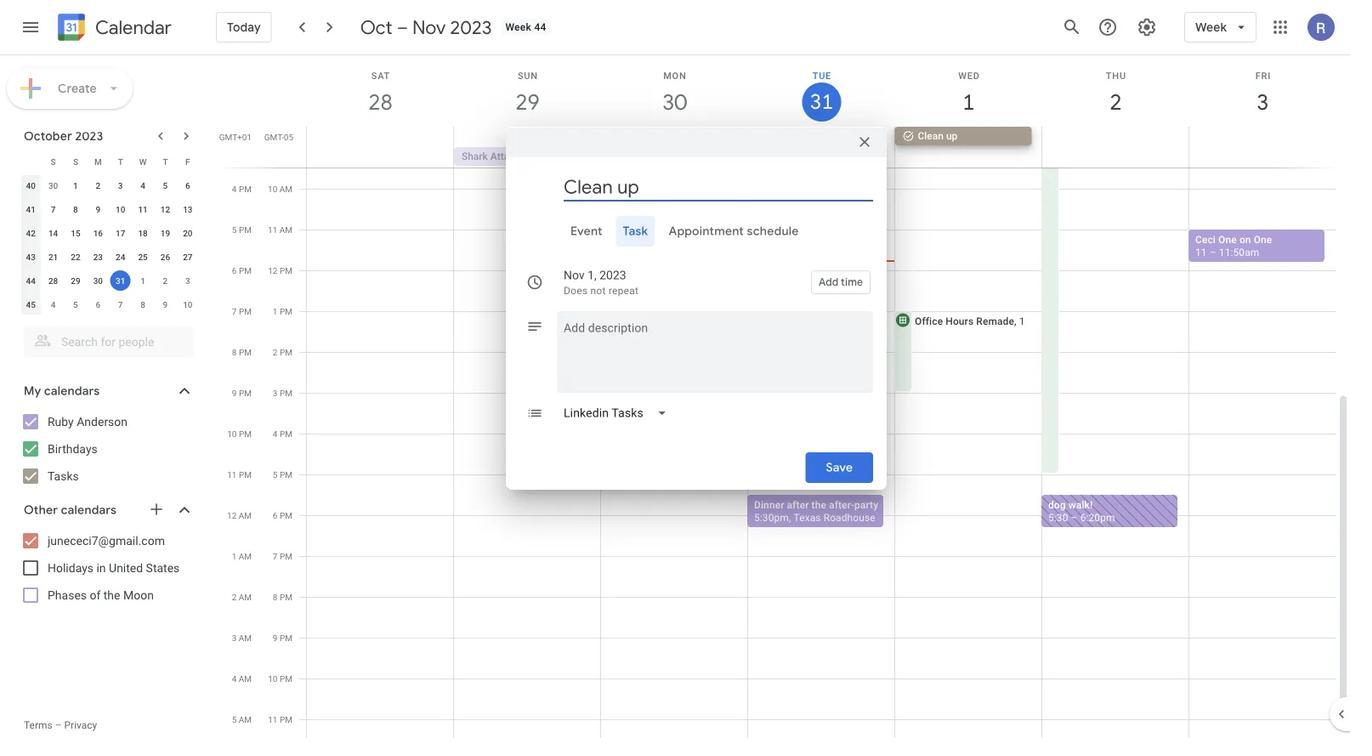 Task type: describe. For each thing, give the bounding box(es) containing it.
1 pending task button
[[748, 147, 885, 166]]

19
[[161, 228, 170, 238]]

ceci one on one 11 – 11:50am
[[1196, 233, 1273, 258]]

1 cell from the left
[[307, 127, 454, 168]]

24 element
[[110, 247, 131, 267]]

14 element
[[43, 223, 63, 243]]

6 inside 'november 6' element
[[96, 299, 100, 310]]

13 element
[[178, 199, 198, 219]]

terms
[[24, 719, 52, 731]]

0 vertical spatial remade
[[682, 193, 720, 205]]

11 am
[[268, 225, 293, 235]]

4 am
[[232, 674, 252, 684]]

15
[[71, 228, 80, 238]]

create button
[[7, 68, 133, 109]]

1 vertical spatial 6 pm
[[273, 510, 293, 520]]

appointment
[[669, 224, 744, 239]]

23
[[93, 252, 103, 262]]

november 4 element
[[43, 294, 63, 315]]

17
[[116, 228, 125, 238]]

shark attack! marathon
[[462, 151, 569, 162]]

1 one from the left
[[1219, 233, 1237, 245]]

12 for 12 pm
[[268, 265, 278, 276]]

1 vertical spatial 4 pm
[[273, 429, 293, 439]]

other calendars
[[24, 503, 117, 518]]

4 up 5 am
[[232, 674, 237, 684]]

8 left 2 pm
[[232, 347, 237, 357]]

0 vertical spatial 4 pm
[[232, 184, 252, 194]]

other
[[24, 503, 58, 518]]

ceci
[[1196, 233, 1216, 245]]

28 inside row
[[48, 276, 58, 286]]

05
[[284, 132, 293, 142]]

11:50am
[[1219, 246, 1260, 258]]

phases of the moon
[[48, 588, 154, 602]]

1 horizontal spatial office
[[915, 315, 943, 327]]

5 right the november 4 element at the left
[[73, 299, 78, 310]]

row containing 42
[[20, 221, 199, 245]]

texas
[[794, 512, 821, 523]]

dog sitting button
[[601, 147, 738, 166]]

30 element
[[88, 270, 108, 291]]

30 inside "mon 30"
[[662, 88, 686, 116]]

1 vertical spatial 5 pm
[[273, 469, 293, 480]]

3 am
[[232, 633, 252, 643]]

2 am
[[232, 592, 252, 602]]

0 vertical spatial 10 pm
[[227, 429, 252, 439]]

11 inside ceci one on one 11 – 11:50am
[[1196, 246, 1207, 258]]

terms – privacy
[[24, 719, 97, 731]]

week for week
[[1196, 20, 1227, 35]]

1 for 'november 1' element
[[141, 276, 145, 286]]

week button
[[1185, 7, 1257, 48]]

fri
[[1256, 70, 1271, 81]]

add time button
[[811, 270, 871, 294]]

up
[[946, 130, 958, 142]]

task
[[819, 151, 839, 162]]

0 horizontal spatial 6 pm
[[232, 265, 252, 276]]

8 right '2 am'
[[273, 592, 278, 602]]

sitting
[[645, 151, 674, 162]]

31 link
[[802, 82, 841, 122]]

tue 31
[[809, 70, 833, 115]]

28 link
[[361, 82, 400, 122]]

10 up 11 am
[[268, 184, 277, 194]]

9 right 3 am
[[273, 633, 278, 643]]

not
[[591, 285, 606, 297]]

week for week 44
[[506, 21, 532, 33]]

nov inside nov 1, 2023 does not repeat
[[564, 268, 585, 282]]

3 link
[[1244, 82, 1283, 122]]

42
[[26, 228, 36, 238]]

after - party 4:30 – 5:20pm
[[754, 458, 821, 483]]

8 left november 9 element
[[141, 299, 145, 310]]

november 5 element
[[65, 294, 86, 315]]

states
[[146, 561, 180, 575]]

event
[[571, 224, 603, 239]]

Add title text field
[[564, 174, 873, 200]]

privacy link
[[64, 719, 97, 731]]

m
[[94, 156, 102, 167]]

appointment schedule button
[[662, 216, 806, 247]]

10 inside 'element'
[[183, 299, 193, 310]]

add other calendars image
[[148, 501, 165, 518]]

october 2023 grid
[[16, 150, 199, 316]]

0 horizontal spatial office hours remade ,
[[621, 193, 725, 205]]

1 for 1 pm
[[273, 306, 278, 316]]

2023 inside nov 1, 2023 does not repeat
[[600, 268, 626, 282]]

1 am
[[232, 551, 252, 561]]

4 inside the november 4 element
[[51, 299, 56, 310]]

clean
[[918, 130, 944, 142]]

31, today element
[[110, 270, 131, 291]]

– inside ceci one on one 11 – 11:50am
[[1210, 246, 1217, 258]]

0 vertical spatial 2023
[[450, 15, 492, 39]]

11 down the 10 am
[[268, 225, 277, 235]]

shark attack! marathon button
[[454, 147, 591, 166]]

2 down m
[[96, 180, 100, 190]]

12 for 12
[[161, 204, 170, 214]]

1 vertical spatial hours
[[946, 315, 974, 327]]

19 element
[[155, 223, 176, 243]]

am for 1 am
[[239, 551, 252, 561]]

1 for 1 pending task
[[772, 151, 778, 162]]

0 vertical spatial 7 pm
[[232, 306, 252, 316]]

am for 10 am
[[280, 184, 293, 194]]

calendar
[[95, 16, 172, 40]]

9 left the 10 element
[[96, 204, 100, 214]]

privacy
[[64, 719, 97, 731]]

1 t from the left
[[118, 156, 123, 167]]

moon
[[123, 588, 154, 602]]

26 element
[[155, 247, 176, 267]]

11 element
[[133, 199, 153, 219]]

1 vertical spatial 11 pm
[[268, 714, 293, 725]]

5:30pm
[[754, 512, 789, 523]]

walk!
[[1069, 499, 1093, 511]]

time
[[841, 276, 863, 289]]

10 up the 12 am
[[227, 429, 237, 439]]

phases
[[48, 588, 87, 602]]

29 inside row
[[71, 276, 80, 286]]

11 right 5 am
[[268, 714, 278, 725]]

0 horizontal spatial ,
[[720, 193, 723, 205]]

16 element
[[88, 223, 108, 243]]

tue
[[813, 70, 832, 81]]

of
[[90, 588, 101, 602]]

– right terms "link"
[[55, 719, 62, 731]]

1 pending task
[[772, 151, 839, 162]]

0 vertical spatial 31
[[809, 88, 833, 115]]

4 left the 10 am
[[232, 184, 237, 194]]

row containing 43
[[20, 245, 199, 269]]

add
[[819, 276, 839, 289]]

tasks
[[48, 469, 79, 483]]

row containing 45
[[20, 293, 199, 316]]

after
[[787, 499, 809, 511]]

3 up the 10 element
[[118, 180, 123, 190]]

27 element
[[178, 247, 198, 267]]

7 right 1 am
[[273, 551, 278, 561]]

ruby
[[48, 415, 74, 429]]

ruby anderson
[[48, 415, 128, 429]]

calendar element
[[54, 10, 172, 48]]

tab list containing event
[[520, 216, 873, 247]]

7 right 41 at the top of the page
[[51, 204, 56, 214]]

fri 3
[[1256, 70, 1271, 116]]

10 right the 4 am
[[268, 674, 278, 684]]

add time
[[819, 276, 863, 289]]

15 element
[[65, 223, 86, 243]]

22
[[71, 252, 80, 262]]

5 am
[[232, 714, 252, 725]]

1 horizontal spatial 9 pm
[[273, 633, 293, 643]]

Add description text field
[[557, 318, 873, 379]]

grid containing 28
[[218, 55, 1350, 738]]

mon
[[663, 70, 687, 81]]

0 vertical spatial office
[[621, 193, 649, 205]]

november 2 element
[[155, 270, 176, 291]]

26
[[161, 252, 170, 262]]

gmt-
[[264, 132, 284, 142]]

row containing 40
[[20, 173, 199, 197]]

gmt+01
[[219, 132, 252, 142]]

6 right the 12 am
[[273, 510, 278, 520]]

november 7 element
[[110, 294, 131, 315]]

– inside dog walk! 5:30 – 6:20pm
[[1071, 512, 1078, 523]]

2 s from the left
[[73, 156, 78, 167]]

attack!
[[491, 151, 523, 162]]

am for 3 am
[[239, 633, 252, 643]]

dinner
[[754, 499, 785, 511]]

2 for 2 pm
[[273, 347, 278, 357]]

45
[[26, 299, 36, 310]]

5 down 3 pm
[[273, 469, 278, 480]]

today
[[227, 20, 261, 35]]

my calendars list
[[3, 408, 211, 490]]

5 left 11 am
[[232, 225, 237, 235]]

row group inside october 2023 grid
[[20, 173, 199, 316]]

9 left november 10 'element'
[[163, 299, 168, 310]]

my
[[24, 384, 41, 399]]

sat 28
[[367, 70, 392, 116]]

shark
[[462, 151, 488, 162]]

0 vertical spatial hours
[[652, 193, 680, 205]]



Task type: vqa. For each thing, say whether or not it's contained in the screenshot.


Task type: locate. For each thing, give the bounding box(es) containing it.
2 link
[[1097, 82, 1136, 122]]

10 left 11 element
[[116, 204, 125, 214]]

september 30 element
[[43, 175, 63, 196]]

dinner after the after-party 5:30pm , texas roadhouse
[[754, 499, 879, 523]]

5 pm
[[232, 225, 252, 235], [273, 469, 293, 480]]

40
[[26, 180, 36, 190]]

5 pm left 11 am
[[232, 225, 252, 235]]

2 t from the left
[[163, 156, 168, 167]]

am for 12 am
[[239, 510, 252, 520]]

2 vertical spatial 12
[[227, 510, 237, 520]]

1 inside button
[[772, 151, 778, 162]]

12 right 11 element
[[161, 204, 170, 214]]

22 element
[[65, 247, 86, 267]]

11 up the 12 am
[[227, 469, 237, 480]]

1 horizontal spatial 10 pm
[[268, 674, 293, 684]]

wed 1
[[959, 70, 980, 116]]

1 horizontal spatial office hours remade ,
[[915, 315, 1019, 327]]

1 horizontal spatial the
[[812, 499, 827, 511]]

6 left 12 pm in the top left of the page
[[232, 265, 237, 276]]

28 element
[[43, 270, 63, 291]]

25 element
[[133, 247, 153, 267]]

0 horizontal spatial 8 pm
[[232, 347, 252, 357]]

hours
[[652, 193, 680, 205], [946, 315, 974, 327]]

dog
[[624, 151, 642, 162]]

other calendars button
[[3, 497, 211, 524]]

november 6 element
[[88, 294, 108, 315]]

today button
[[216, 7, 272, 48]]

row containing 44
[[20, 269, 199, 293]]

1 vertical spatial 31
[[116, 276, 125, 286]]

cell down 3 link
[[1189, 127, 1336, 168]]

am up '2 am'
[[239, 551, 252, 561]]

0 horizontal spatial 7 pm
[[232, 306, 252, 316]]

am down the 4 am
[[239, 714, 252, 725]]

am up 12 pm in the top left of the page
[[280, 225, 293, 235]]

7 inside "element"
[[118, 299, 123, 310]]

the inside 'dinner after the after-party 5:30pm , texas roadhouse'
[[812, 499, 827, 511]]

1 horizontal spatial 8 pm
[[273, 592, 293, 602]]

5 down the 4 am
[[232, 714, 237, 725]]

week 44
[[506, 21, 547, 33]]

0 vertical spatial 29
[[514, 88, 539, 116]]

0 horizontal spatial 29
[[71, 276, 80, 286]]

oct
[[360, 15, 393, 39]]

17 element
[[110, 223, 131, 243]]

1 vertical spatial 2023
[[75, 128, 103, 144]]

t
[[118, 156, 123, 167], [163, 156, 168, 167]]

1 horizontal spatial 31
[[809, 88, 833, 115]]

9 pm left 3 pm
[[232, 388, 252, 398]]

None search field
[[0, 320, 211, 357]]

3 for november 3 element
[[185, 276, 190, 286]]

2 one from the left
[[1254, 233, 1273, 245]]

birthdays
[[48, 442, 98, 456]]

1 vertical spatial office hours remade ,
[[915, 315, 1019, 327]]

–
[[397, 15, 408, 39], [1210, 246, 1217, 258], [777, 471, 784, 483], [1071, 512, 1078, 523], [55, 719, 62, 731]]

30 right 29 element
[[93, 276, 103, 286]]

1 left pending
[[772, 151, 778, 162]]

am for 4 am
[[239, 674, 252, 684]]

3 for 3 pm
[[273, 388, 278, 398]]

0 horizontal spatial nov
[[412, 15, 446, 39]]

0 horizontal spatial week
[[506, 21, 532, 33]]

0 horizontal spatial remade
[[682, 193, 720, 205]]

29 inside "grid"
[[514, 88, 539, 116]]

2 vertical spatial ,
[[789, 512, 791, 523]]

44 left 28 element at the left of the page
[[26, 276, 36, 286]]

nov
[[412, 15, 446, 39], [564, 268, 585, 282]]

3 down 2 pm
[[273, 388, 278, 398]]

the right of
[[104, 588, 120, 602]]

november 9 element
[[155, 294, 176, 315]]

0 horizontal spatial 31
[[116, 276, 125, 286]]

31 cell
[[109, 269, 132, 293]]

the for after
[[812, 499, 827, 511]]

2023 up repeat on the top of page
[[600, 268, 626, 282]]

7 left november 8 element
[[118, 299, 123, 310]]

row containing clean up
[[299, 127, 1350, 168]]

2 vertical spatial 30
[[93, 276, 103, 286]]

23 element
[[88, 247, 108, 267]]

Search for people text field
[[34, 327, 184, 357]]

1 horizontal spatial 11 pm
[[268, 714, 293, 725]]

0 horizontal spatial 11 pm
[[227, 469, 252, 480]]

1 vertical spatial 12
[[268, 265, 278, 276]]

-
[[780, 458, 784, 470]]

3 cell from the left
[[1189, 127, 1336, 168]]

october 2023
[[24, 128, 103, 144]]

0 vertical spatial 8 pm
[[232, 347, 252, 357]]

2 horizontal spatial ,
[[1015, 315, 1017, 327]]

t right w
[[163, 156, 168, 167]]

nov 1, 2023 does not repeat
[[564, 268, 639, 297]]

11 pm
[[227, 469, 252, 480], [268, 714, 293, 725]]

1 vertical spatial 10 pm
[[268, 674, 293, 684]]

7 right november 10 'element'
[[232, 306, 237, 316]]

0 horizontal spatial s
[[51, 156, 56, 167]]

s
[[51, 156, 56, 167], [73, 156, 78, 167]]

10 pm right the 4 am
[[268, 674, 293, 684]]

5 pm down 3 pm
[[273, 469, 293, 480]]

6 pm left 12 pm in the top left of the page
[[232, 265, 252, 276]]

12 up 1 am
[[227, 510, 237, 520]]

– down walk!
[[1071, 512, 1078, 523]]

10 right november 9 element
[[183, 299, 193, 310]]

dog sitting
[[624, 151, 674, 162]]

s up "september 30" element
[[51, 156, 56, 167]]

10 pm up the 12 am
[[227, 429, 252, 439]]

one
[[1219, 233, 1237, 245], [1254, 233, 1273, 245]]

calendars for other calendars
[[61, 503, 117, 518]]

18
[[138, 228, 148, 238]]

remade
[[682, 193, 720, 205], [977, 315, 1015, 327]]

1 vertical spatial 8 pm
[[273, 592, 293, 602]]

grid
[[218, 55, 1350, 738]]

7 pm right 1 am
[[273, 551, 293, 561]]

1 s from the left
[[51, 156, 56, 167]]

29 down sun
[[514, 88, 539, 116]]

2 for november 2 element
[[163, 276, 168, 286]]

am up 5 am
[[239, 674, 252, 684]]

0 vertical spatial 30
[[662, 88, 686, 116]]

0 horizontal spatial t
[[118, 156, 123, 167]]

0 vertical spatial ,
[[720, 193, 723, 205]]

8
[[73, 204, 78, 214], [141, 299, 145, 310], [232, 347, 237, 357], [273, 592, 278, 602]]

the up texas
[[812, 499, 827, 511]]

sat
[[371, 70, 390, 81]]

0 horizontal spatial 5 pm
[[232, 225, 252, 235]]

10 element
[[110, 199, 131, 219]]

4 up 11 element
[[141, 180, 145, 190]]

2 pm
[[273, 347, 293, 357]]

2 cell from the left
[[1042, 127, 1189, 168]]

2 horizontal spatial 2023
[[600, 268, 626, 282]]

1 horizontal spatial ,
[[789, 512, 791, 523]]

30 for 30 element
[[93, 276, 103, 286]]

other calendars list
[[3, 527, 211, 609]]

one up 11:50am
[[1219, 233, 1237, 245]]

2 down thu
[[1109, 88, 1121, 116]]

cell down 2 'link'
[[1042, 127, 1189, 168]]

6 up 13 element
[[185, 180, 190, 190]]

3 right november 2 element
[[185, 276, 190, 286]]

november 8 element
[[133, 294, 153, 315]]

0 horizontal spatial 30
[[48, 180, 58, 190]]

10
[[268, 184, 277, 194], [116, 204, 125, 214], [183, 299, 193, 310], [227, 429, 237, 439], [268, 674, 278, 684]]

week up sun
[[506, 21, 532, 33]]

3 inside november 3 element
[[185, 276, 190, 286]]

0 vertical spatial nov
[[412, 15, 446, 39]]

2 for 2 am
[[232, 592, 237, 602]]

6 pm
[[232, 265, 252, 276], [273, 510, 293, 520]]

0 horizontal spatial 12
[[161, 204, 170, 214]]

1 horizontal spatial t
[[163, 156, 168, 167]]

6 left november 7 "element"
[[96, 299, 100, 310]]

6
[[185, 180, 190, 190], [232, 265, 237, 276], [96, 299, 100, 310], [273, 510, 278, 520]]

0 horizontal spatial office
[[621, 193, 649, 205]]

44 up sun
[[534, 21, 547, 33]]

2 inside thu 2
[[1109, 88, 1121, 116]]

11 inside row
[[138, 204, 148, 214]]

row containing s
[[20, 150, 199, 173]]

0 vertical spatial 9 pm
[[232, 388, 252, 398]]

1 horizontal spatial 28
[[367, 88, 392, 116]]

am
[[280, 184, 293, 194], [280, 225, 293, 235], [239, 510, 252, 520], [239, 551, 252, 561], [239, 592, 252, 602], [239, 633, 252, 643], [239, 674, 252, 684], [239, 714, 252, 725]]

31 inside cell
[[116, 276, 125, 286]]

office hours remade ,
[[621, 193, 725, 205], [915, 315, 1019, 327]]

october
[[24, 128, 72, 144]]

– right oct
[[397, 15, 408, 39]]

21 element
[[43, 247, 63, 267]]

1 inside wed 1
[[962, 88, 974, 116]]

event button
[[564, 216, 610, 247]]

3 down fri
[[1256, 88, 1268, 116]]

28 left 29 element
[[48, 276, 58, 286]]

0 horizontal spatial the
[[104, 588, 120, 602]]

1 vertical spatial the
[[104, 588, 120, 602]]

2023 left week 44
[[450, 15, 492, 39]]

am down '2 am'
[[239, 633, 252, 643]]

6:20pm
[[1081, 512, 1115, 523]]

12
[[161, 204, 170, 214], [268, 265, 278, 276], [227, 510, 237, 520]]

1 horizontal spatial 44
[[534, 21, 547, 33]]

junececi7@gmail.com
[[48, 534, 165, 548]]

12 inside "element"
[[161, 204, 170, 214]]

10 am
[[268, 184, 293, 194]]

1 down 'wed'
[[962, 88, 974, 116]]

– down ceci
[[1210, 246, 1217, 258]]

1 vertical spatial ,
[[1015, 315, 1017, 327]]

row group containing 40
[[20, 173, 199, 316]]

1 horizontal spatial 6 pm
[[273, 510, 293, 520]]

calendar heading
[[92, 16, 172, 40]]

20 element
[[178, 223, 198, 243]]

30 right the "40"
[[48, 180, 58, 190]]

31 right 30 element
[[116, 276, 125, 286]]

1 horizontal spatial remade
[[977, 315, 1015, 327]]

18 element
[[133, 223, 153, 243]]

7 pm
[[232, 306, 252, 316], [273, 551, 293, 561]]

28 down sat in the top left of the page
[[367, 88, 392, 116]]

holidays in united states
[[48, 561, 180, 575]]

tab list
[[520, 216, 873, 247]]

cell
[[307, 127, 454, 168], [1042, 127, 1189, 168], [1189, 127, 1336, 168]]

0 vertical spatial the
[[812, 499, 827, 511]]

am for 11 am
[[280, 225, 293, 235]]

s left m
[[73, 156, 78, 167]]

0 horizontal spatial one
[[1219, 233, 1237, 245]]

2 up 3 pm
[[273, 347, 278, 357]]

2 down 1 am
[[232, 592, 237, 602]]

the inside other calendars list
[[104, 588, 120, 602]]

1 vertical spatial nov
[[564, 268, 585, 282]]

am for 5 am
[[239, 714, 252, 725]]

after
[[754, 458, 778, 470]]

my calendars button
[[3, 378, 211, 405]]

week inside dropdown button
[[1196, 20, 1227, 35]]

27
[[183, 252, 193, 262]]

11 pm up the 12 am
[[227, 469, 252, 480]]

21
[[48, 252, 58, 262]]

dog walk! 5:30 – 6:20pm
[[1049, 499, 1115, 523]]

1 vertical spatial 30
[[48, 180, 58, 190]]

am for 2 am
[[239, 592, 252, 602]]

2 vertical spatial 2023
[[600, 268, 626, 282]]

28 inside "grid"
[[367, 88, 392, 116]]

1 right "september 30" element
[[73, 180, 78, 190]]

, inside 'dinner after the after-party 5:30pm , texas roadhouse'
[[789, 512, 791, 523]]

november 1 element
[[133, 270, 153, 291]]

4:30
[[754, 471, 774, 483]]

1 horizontal spatial 12
[[227, 510, 237, 520]]

november 3 element
[[178, 270, 198, 291]]

nov right oct
[[412, 15, 446, 39]]

row
[[299, 127, 1350, 168], [20, 150, 199, 173], [20, 173, 199, 197], [20, 197, 199, 221], [20, 221, 199, 245], [20, 245, 199, 269], [20, 269, 199, 293], [20, 293, 199, 316]]

1 vertical spatial 29
[[71, 276, 80, 286]]

row containing 41
[[20, 197, 199, 221]]

12 pm
[[268, 265, 293, 276]]

1 horizontal spatial one
[[1254, 233, 1273, 245]]

5 up 12 "element"
[[163, 180, 168, 190]]

0 vertical spatial office hours remade ,
[[621, 193, 725, 205]]

0 vertical spatial 5 pm
[[232, 225, 252, 235]]

clean up button
[[895, 127, 1032, 145]]

on
[[1240, 233, 1251, 245]]

5:30
[[1049, 512, 1069, 523]]

7 pm left 1 pm
[[232, 306, 252, 316]]

1 horizontal spatial nov
[[564, 268, 585, 282]]

0 horizontal spatial hours
[[652, 193, 680, 205]]

8 up 15 element
[[73, 204, 78, 214]]

1 horizontal spatial s
[[73, 156, 78, 167]]

0 horizontal spatial 2023
[[75, 128, 103, 144]]

0 horizontal spatial 9 pm
[[232, 388, 252, 398]]

0 vertical spatial 44
[[534, 21, 547, 33]]

44 inside row
[[26, 276, 36, 286]]

3 pm
[[273, 388, 293, 398]]

calendars up ruby
[[44, 384, 100, 399]]

0 vertical spatial 6 pm
[[232, 265, 252, 276]]

week right settings menu image
[[1196, 20, 1227, 35]]

calendars for my calendars
[[44, 384, 100, 399]]

9 pm right 3 am
[[273, 633, 293, 643]]

8 pm left 2 pm
[[232, 347, 252, 357]]

4 down 3 pm
[[273, 429, 278, 439]]

None field
[[557, 398, 681, 429]]

4 left november 5 element
[[51, 299, 56, 310]]

0 vertical spatial 11 pm
[[227, 469, 252, 480]]

task button
[[616, 216, 655, 247]]

11 down ceci
[[1196, 246, 1207, 258]]

create
[[58, 81, 97, 96]]

14
[[48, 228, 58, 238]]

30
[[662, 88, 686, 116], [48, 180, 58, 190], [93, 276, 103, 286]]

1 vertical spatial calendars
[[61, 503, 117, 518]]

1 vertical spatial 7 pm
[[273, 551, 293, 561]]

calendars
[[44, 384, 100, 399], [61, 503, 117, 518]]

0 horizontal spatial 44
[[26, 276, 36, 286]]

1 vertical spatial 9 pm
[[273, 633, 293, 643]]

2 right 'november 1' element
[[163, 276, 168, 286]]

2023 up m
[[75, 128, 103, 144]]

– inside after - party 4:30 – 5:20pm
[[777, 471, 784, 483]]

1 horizontal spatial 5 pm
[[273, 469, 293, 480]]

0 vertical spatial 12
[[161, 204, 170, 214]]

4 pm down 3 pm
[[273, 429, 293, 439]]

12 for 12 am
[[227, 510, 237, 520]]

0 horizontal spatial 10 pm
[[227, 429, 252, 439]]

t left w
[[118, 156, 123, 167]]

1 horizontal spatial 4 pm
[[273, 429, 293, 439]]

settings menu image
[[1137, 17, 1158, 37]]

1 vertical spatial remade
[[977, 315, 1015, 327]]

3 down '2 am'
[[232, 633, 237, 643]]

clean up
[[918, 130, 958, 142]]

– down -
[[777, 471, 784, 483]]

12 am
[[227, 510, 252, 520]]

1 for 1 am
[[232, 551, 237, 561]]

1 horizontal spatial hours
[[946, 315, 974, 327]]

1 horizontal spatial 7 pm
[[273, 551, 293, 561]]

30 down mon
[[662, 88, 686, 116]]

16
[[93, 228, 103, 238]]

0 horizontal spatial 4 pm
[[232, 184, 252, 194]]

12 element
[[155, 199, 176, 219]]

30 for "september 30" element
[[48, 180, 58, 190]]

row group
[[20, 173, 199, 316]]

november 10 element
[[178, 294, 198, 315]]

am up 3 am
[[239, 592, 252, 602]]

1 horizontal spatial week
[[1196, 20, 1227, 35]]

1 horizontal spatial 2023
[[450, 15, 492, 39]]

terms link
[[24, 719, 52, 731]]

1 link
[[949, 82, 989, 122]]

repeat
[[609, 285, 639, 297]]

does
[[564, 285, 588, 297]]

2 horizontal spatial 30
[[662, 88, 686, 116]]

9 left 3 pm
[[232, 388, 237, 398]]

holidays
[[48, 561, 94, 575]]

united
[[109, 561, 143, 575]]

dog
[[1049, 499, 1066, 511]]

31 down tue
[[809, 88, 833, 115]]

main drawer image
[[20, 17, 41, 37]]

office
[[621, 193, 649, 205], [915, 315, 943, 327]]

1 vertical spatial 28
[[48, 276, 58, 286]]

0 vertical spatial calendars
[[44, 384, 100, 399]]

29 link
[[508, 82, 547, 122]]

28
[[367, 88, 392, 116], [48, 276, 58, 286]]

29 right 28 element at the left of the page
[[71, 276, 80, 286]]

2 horizontal spatial 12
[[268, 265, 278, 276]]

6 pm right the 12 am
[[273, 510, 293, 520]]

29 element
[[65, 270, 86, 291]]

1 vertical spatial 44
[[26, 276, 36, 286]]

7
[[51, 204, 56, 214], [118, 299, 123, 310], [232, 306, 237, 316], [273, 551, 278, 561]]

8 pm right '2 am'
[[273, 592, 293, 602]]

the for of
[[104, 588, 120, 602]]

3 for 3 am
[[232, 633, 237, 643]]

3 inside fri 3
[[1256, 88, 1268, 116]]

1 horizontal spatial 30
[[93, 276, 103, 286]]

am up 11 am
[[280, 184, 293, 194]]

pending
[[780, 151, 817, 162]]



